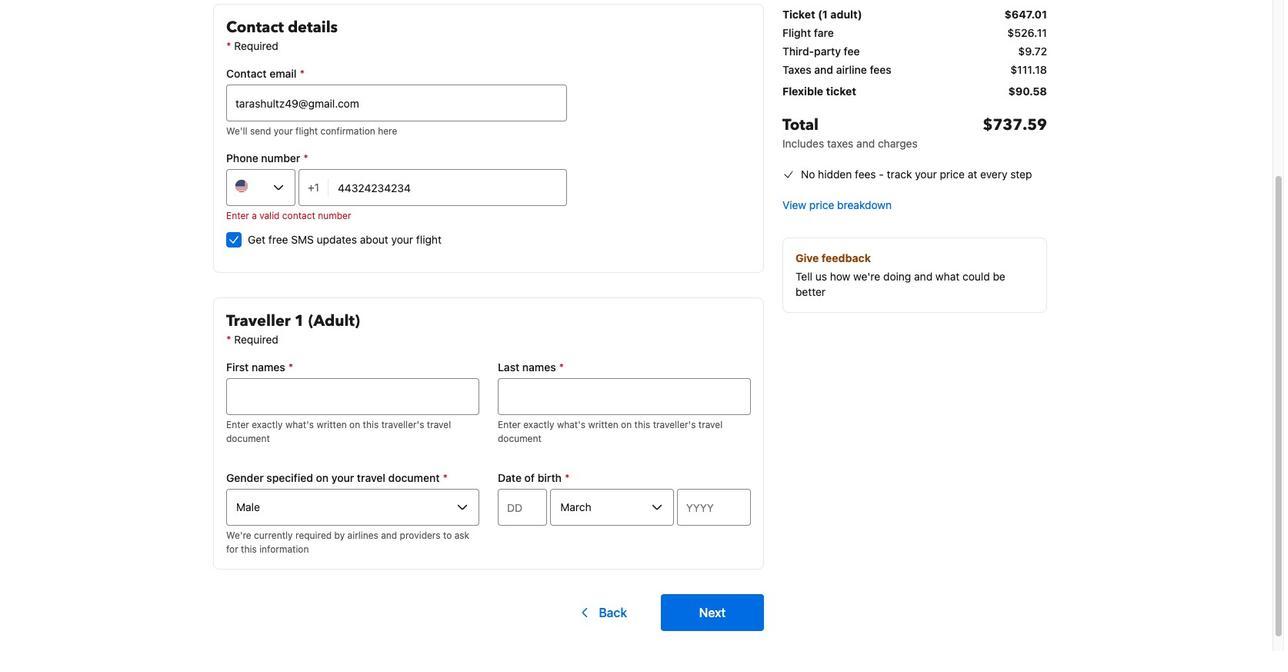 Task type: vqa. For each thing, say whether or not it's contained in the screenshot.
the Third-
yes



Task type: describe. For each thing, give the bounding box(es) containing it.
your down enter a valid contact number alert
[[391, 233, 413, 246]]

flight fare cell
[[783, 25, 834, 41]]

give
[[796, 252, 819, 265]]

no hidden fees - track your price at every step
[[801, 168, 1032, 181]]

and inside total includes taxes and charges
[[857, 137, 875, 150]]

flight fare
[[783, 26, 834, 39]]

taxes
[[827, 137, 854, 150]]

$9.72 cell
[[1019, 44, 1048, 59]]

* for contact email *
[[300, 67, 305, 80]]

$90.58 cell
[[1009, 84, 1048, 99]]

exactly for last names
[[524, 419, 555, 431]]

* for last names *
[[559, 361, 564, 374]]

includes
[[783, 137, 824, 150]]

next button
[[661, 595, 764, 632]]

gender
[[226, 472, 264, 485]]

we'll send your flight confirmation here alert
[[226, 125, 567, 139]]

flexible
[[783, 85, 824, 98]]

gender specified on your travel document *
[[226, 472, 448, 485]]

about
[[360, 233, 389, 246]]

travel for last names *
[[699, 419, 723, 431]]

fee
[[844, 45, 860, 58]]

phone
[[226, 152, 258, 165]]

be
[[993, 270, 1006, 283]]

send
[[250, 125, 271, 137]]

flight inside alert
[[296, 125, 318, 137]]

third-party fee cell
[[783, 44, 860, 59]]

ticket
[[826, 85, 857, 98]]

no
[[801, 168, 815, 181]]

first names *
[[226, 361, 293, 374]]

information
[[259, 544, 309, 556]]

we'll
[[226, 125, 247, 137]]

* for phone number *
[[304, 152, 309, 165]]

we're currently required by airlines and providers to ask for this information alert
[[226, 530, 480, 557]]

of
[[525, 472, 535, 485]]

charges
[[878, 137, 918, 150]]

contact for contact email
[[226, 67, 267, 80]]

valid
[[260, 210, 280, 222]]

email
[[270, 67, 297, 80]]

$526.11
[[1008, 26, 1048, 39]]

$9.72
[[1019, 45, 1048, 58]]

date of birth *
[[498, 472, 570, 485]]

ask
[[455, 530, 470, 542]]

on for last names *
[[621, 419, 632, 431]]

this inside we're currently required by airlines and providers to ask for this information
[[241, 544, 257, 556]]

to
[[443, 530, 452, 542]]

1 vertical spatial flight
[[416, 233, 442, 246]]

row containing ticket (1 adult)
[[783, 4, 1048, 25]]

required inside contact details required
[[234, 39, 279, 52]]

we'll send your flight confirmation here
[[226, 125, 397, 137]]

airlines
[[348, 530, 379, 542]]

last names *
[[498, 361, 564, 374]]

enter a valid contact number
[[226, 210, 351, 222]]

step
[[1011, 168, 1032, 181]]

currently
[[254, 530, 293, 542]]

flight
[[783, 26, 811, 39]]

a
[[252, 210, 257, 222]]

$526.11 cell
[[1008, 25, 1048, 41]]

enter exactly what's written on this traveller's travel document alert for last names *
[[498, 419, 751, 446]]

last
[[498, 361, 520, 374]]

we're currently required by airlines and providers to ask for this information
[[226, 530, 470, 556]]

required inside traveller 1 (adult) required
[[234, 333, 279, 346]]

taxes and airline fees
[[783, 63, 892, 76]]

and inside cell
[[815, 63, 834, 76]]

enter exactly what's written on this traveller's travel document alert for first names *
[[226, 419, 480, 446]]

we're
[[226, 530, 251, 542]]

us
[[816, 270, 827, 283]]

0 vertical spatial price
[[940, 168, 965, 181]]

contact for contact details
[[226, 17, 284, 38]]

0 horizontal spatial on
[[316, 472, 329, 485]]

flexible ticket cell
[[783, 84, 857, 99]]

written for first names *
[[317, 419, 347, 431]]

date
[[498, 472, 522, 485]]

exactly for first names
[[252, 419, 283, 431]]

here
[[378, 125, 397, 137]]

taxes and airline fees cell
[[783, 62, 892, 78]]

details
[[288, 17, 338, 38]]

and inside we're currently required by airlines and providers to ask for this information
[[381, 530, 397, 542]]

* for first names *
[[288, 361, 293, 374]]

adult)
[[831, 8, 862, 21]]

1
[[295, 311, 305, 332]]

1 vertical spatial fees
[[855, 168, 876, 181]]

total cell
[[783, 115, 918, 152]]

ticket (1 adult) cell
[[783, 7, 862, 22]]

required
[[296, 530, 332, 542]]

$647.01 cell
[[1005, 7, 1048, 22]]

third-
[[783, 45, 814, 58]]

enter a valid contact number alert
[[226, 209, 567, 223]]

travel for first names *
[[427, 419, 451, 431]]

enter exactly what's written on this traveller's travel document for last names *
[[498, 419, 723, 445]]

your right the specified
[[332, 472, 354, 485]]

contact details required
[[226, 17, 338, 52]]

view
[[783, 199, 807, 212]]

confirmation
[[321, 125, 375, 137]]

traveller 1 (adult) required
[[226, 311, 360, 346]]

back
[[599, 607, 627, 620]]

back button
[[568, 595, 637, 632]]



Task type: locate. For each thing, give the bounding box(es) containing it.
row
[[783, 4, 1048, 25], [783, 25, 1048, 44], [783, 44, 1048, 62], [783, 62, 1048, 81], [783, 81, 1048, 102], [783, 102, 1048, 158]]

enter up gender
[[226, 419, 249, 431]]

this
[[363, 419, 379, 431], [635, 419, 651, 431], [241, 544, 257, 556]]

traveller's for first names *
[[381, 419, 424, 431]]

fees
[[870, 63, 892, 76], [855, 168, 876, 181]]

1 horizontal spatial document
[[388, 472, 440, 485]]

what's for first names *
[[285, 419, 314, 431]]

2 horizontal spatial this
[[635, 419, 651, 431]]

contact email *
[[226, 67, 305, 80]]

2 contact from the top
[[226, 67, 267, 80]]

travel
[[427, 419, 451, 431], [699, 419, 723, 431], [357, 472, 386, 485]]

* down the we'll send your flight confirmation here
[[304, 152, 309, 165]]

enter exactly what's written on this traveller's travel document alert
[[226, 419, 480, 446], [498, 419, 751, 446]]

1 horizontal spatial number
[[318, 210, 351, 222]]

contact
[[226, 17, 284, 38], [226, 67, 267, 80]]

better
[[796, 286, 826, 299]]

view price breakdown element
[[783, 198, 892, 213]]

view price breakdown link
[[783, 198, 892, 213]]

hidden
[[818, 168, 852, 181]]

$737.59 cell
[[983, 115, 1048, 152]]

1 horizontal spatial enter exactly what's written on this traveller's travel document alert
[[498, 419, 751, 446]]

table
[[783, 4, 1048, 158]]

1 traveller's from the left
[[381, 419, 424, 431]]

birth
[[538, 472, 562, 485]]

1 enter exactly what's written on this traveller's travel document alert from the left
[[226, 419, 480, 446]]

1 horizontal spatial what's
[[557, 419, 586, 431]]

document up providers
[[388, 472, 440, 485]]

contact up contact email *
[[226, 17, 284, 38]]

* down traveller 1 (adult) required
[[288, 361, 293, 374]]

0 horizontal spatial price
[[810, 199, 835, 212]]

2 what's from the left
[[557, 419, 586, 431]]

how
[[830, 270, 851, 283]]

None email field
[[226, 85, 567, 122]]

+1
[[308, 181, 319, 194]]

2 row from the top
[[783, 25, 1048, 44]]

required down traveller
[[234, 333, 279, 346]]

and left what
[[914, 270, 933, 283]]

(adult)
[[308, 311, 360, 332]]

4 row from the top
[[783, 62, 1048, 81]]

0 vertical spatial required
[[234, 39, 279, 52]]

table containing total
[[783, 4, 1048, 158]]

tell
[[796, 270, 813, 283]]

5 row from the top
[[783, 81, 1048, 102]]

third-party fee
[[783, 45, 860, 58]]

ticket
[[783, 8, 816, 21]]

get free sms updates about your flight
[[248, 233, 442, 246]]

1 written from the left
[[317, 419, 347, 431]]

and right "airlines" at the bottom left of the page
[[381, 530, 397, 542]]

* right the last
[[559, 361, 564, 374]]

and inside give feedback tell us how we're doing and what could be better
[[914, 270, 933, 283]]

Phone number telephone field
[[329, 169, 567, 206]]

airline
[[836, 63, 867, 76]]

1 horizontal spatial on
[[350, 419, 360, 431]]

2 horizontal spatial on
[[621, 419, 632, 431]]

enter exactly what's written on this traveller's travel document up 'birth'
[[498, 419, 723, 445]]

first
[[226, 361, 249, 374]]

2 enter exactly what's written on this traveller's travel document alert from the left
[[498, 419, 751, 446]]

your right "track"
[[915, 168, 937, 181]]

2 names from the left
[[523, 361, 556, 374]]

on for first names *
[[350, 419, 360, 431]]

1 row from the top
[[783, 4, 1048, 25]]

exactly
[[252, 419, 283, 431], [524, 419, 555, 431]]

on
[[350, 419, 360, 431], [621, 419, 632, 431], [316, 472, 329, 485]]

for
[[226, 544, 238, 556]]

names right first
[[252, 361, 285, 374]]

providers
[[400, 530, 441, 542]]

0 horizontal spatial document
[[226, 433, 270, 445]]

row containing total
[[783, 102, 1048, 158]]

and down third-party fee cell
[[815, 63, 834, 76]]

traveller
[[226, 311, 291, 332]]

enter left a
[[226, 210, 249, 222]]

view price breakdown
[[783, 199, 892, 212]]

*
[[300, 67, 305, 80], [304, 152, 309, 165], [288, 361, 293, 374], [559, 361, 564, 374], [443, 472, 448, 485], [565, 472, 570, 485]]

flight down enter a valid contact number alert
[[416, 233, 442, 246]]

1 names from the left
[[252, 361, 285, 374]]

2 exactly from the left
[[524, 419, 555, 431]]

1 horizontal spatial traveller's
[[653, 419, 696, 431]]

taxes
[[783, 63, 812, 76]]

written
[[317, 419, 347, 431], [588, 419, 619, 431]]

total includes taxes and charges
[[783, 115, 918, 150]]

0 horizontal spatial enter exactly what's written on this traveller's travel document
[[226, 419, 451, 445]]

enter
[[226, 210, 249, 222], [226, 419, 249, 431], [498, 419, 521, 431]]

1 required from the top
[[234, 39, 279, 52]]

fees left -
[[855, 168, 876, 181]]

document
[[226, 433, 270, 445], [498, 433, 542, 445], [388, 472, 440, 485]]

1 horizontal spatial this
[[363, 419, 379, 431]]

(1
[[818, 8, 828, 21]]

by
[[334, 530, 345, 542]]

0 horizontal spatial what's
[[285, 419, 314, 431]]

0 horizontal spatial written
[[317, 419, 347, 431]]

* right email
[[300, 67, 305, 80]]

what's
[[285, 419, 314, 431], [557, 419, 586, 431]]

1 vertical spatial contact
[[226, 67, 267, 80]]

every
[[981, 168, 1008, 181]]

$90.58
[[1009, 85, 1048, 98]]

2 horizontal spatial document
[[498, 433, 542, 445]]

track
[[887, 168, 912, 181]]

Enter your birth year, using four digits telephone field
[[677, 490, 751, 526]]

1 vertical spatial price
[[810, 199, 835, 212]]

Enter your day of birth, using two digits telephone field
[[498, 490, 547, 526]]

0 horizontal spatial this
[[241, 544, 257, 556]]

row containing flight fare
[[783, 25, 1048, 44]]

sms
[[291, 233, 314, 246]]

$737.59
[[983, 115, 1048, 135]]

party
[[814, 45, 841, 58]]

2 traveller's from the left
[[653, 419, 696, 431]]

0 horizontal spatial enter exactly what's written on this traveller's travel document alert
[[226, 419, 480, 446]]

required up contact email *
[[234, 39, 279, 52]]

1 vertical spatial required
[[234, 333, 279, 346]]

total
[[783, 115, 819, 135]]

1 horizontal spatial exactly
[[524, 419, 555, 431]]

contact inside contact details required
[[226, 17, 284, 38]]

3 row from the top
[[783, 44, 1048, 62]]

this for first names *
[[363, 419, 379, 431]]

6 row from the top
[[783, 102, 1048, 158]]

-
[[879, 168, 884, 181]]

0 horizontal spatial number
[[261, 152, 300, 165]]

give feedback tell us how we're doing and what could be better
[[796, 252, 1006, 299]]

enter exactly what's written on this traveller's travel document
[[226, 419, 451, 445], [498, 419, 723, 445]]

0 horizontal spatial flight
[[296, 125, 318, 137]]

and right the taxes on the right of page
[[857, 137, 875, 150]]

1 horizontal spatial written
[[588, 419, 619, 431]]

what's up the specified
[[285, 419, 314, 431]]

ticket (1 adult)
[[783, 8, 862, 21]]

contact
[[282, 210, 315, 222]]

1 horizontal spatial names
[[523, 361, 556, 374]]

document up gender
[[226, 433, 270, 445]]

1 horizontal spatial flight
[[416, 233, 442, 246]]

flexible ticket
[[783, 85, 857, 98]]

1 exactly from the left
[[252, 419, 283, 431]]

enter for phone
[[226, 210, 249, 222]]

fare
[[814, 26, 834, 39]]

1 contact from the top
[[226, 17, 284, 38]]

what's for last names *
[[557, 419, 586, 431]]

$647.01
[[1005, 8, 1048, 21]]

updates
[[317, 233, 357, 246]]

0 horizontal spatial exactly
[[252, 419, 283, 431]]

this for last names *
[[635, 419, 651, 431]]

price left at
[[940, 168, 965, 181]]

what's up 'birth'
[[557, 419, 586, 431]]

price right view
[[810, 199, 835, 212]]

we're
[[854, 270, 881, 283]]

feedback
[[822, 252, 871, 265]]

2 required from the top
[[234, 333, 279, 346]]

and
[[815, 63, 834, 76], [857, 137, 875, 150], [914, 270, 933, 283], [381, 530, 397, 542]]

phone number *
[[226, 152, 309, 165]]

document up of
[[498, 433, 542, 445]]

row containing flexible ticket
[[783, 81, 1048, 102]]

$111.18
[[1011, 63, 1048, 76]]

0 vertical spatial flight
[[296, 125, 318, 137]]

enter up date
[[498, 419, 521, 431]]

None field
[[226, 379, 480, 416], [498, 379, 751, 416], [226, 379, 480, 416], [498, 379, 751, 416]]

fees right airline
[[870, 63, 892, 76]]

breakdown
[[837, 199, 892, 212]]

names for first names
[[252, 361, 285, 374]]

get
[[248, 233, 266, 246]]

names right the last
[[523, 361, 556, 374]]

1 enter exactly what's written on this traveller's travel document from the left
[[226, 419, 451, 445]]

could
[[963, 270, 990, 283]]

row containing third-party fee
[[783, 44, 1048, 62]]

doing
[[884, 270, 912, 283]]

enter exactly what's written on this traveller's travel document for first names *
[[226, 419, 451, 445]]

* right 'birth'
[[565, 472, 570, 485]]

at
[[968, 168, 978, 181]]

enter for first
[[226, 419, 249, 431]]

1 what's from the left
[[285, 419, 314, 431]]

2 written from the left
[[588, 419, 619, 431]]

$111.18 cell
[[1011, 62, 1048, 78]]

exactly up date of birth *
[[524, 419, 555, 431]]

document for first
[[226, 433, 270, 445]]

document for last
[[498, 433, 542, 445]]

0 horizontal spatial travel
[[357, 472, 386, 485]]

* up to
[[443, 472, 448, 485]]

next
[[699, 607, 726, 620]]

0 vertical spatial contact
[[226, 17, 284, 38]]

2 enter exactly what's written on this traveller's travel document from the left
[[498, 419, 723, 445]]

0 vertical spatial fees
[[870, 63, 892, 76]]

0 vertical spatial number
[[261, 152, 300, 165]]

exactly up gender
[[252, 419, 283, 431]]

0 horizontal spatial traveller's
[[381, 419, 424, 431]]

row containing taxes and airline fees
[[783, 62, 1048, 81]]

2 horizontal spatial travel
[[699, 419, 723, 431]]

number up the updates
[[318, 210, 351, 222]]

free
[[269, 233, 288, 246]]

1 horizontal spatial travel
[[427, 419, 451, 431]]

flight left confirmation
[[296, 125, 318, 137]]

enter for last
[[498, 419, 521, 431]]

names for last names
[[523, 361, 556, 374]]

traveller's for last names *
[[653, 419, 696, 431]]

written for last names *
[[588, 419, 619, 431]]

1 horizontal spatial price
[[940, 168, 965, 181]]

1 horizontal spatial enter exactly what's written on this traveller's travel document
[[498, 419, 723, 445]]

fees inside cell
[[870, 63, 892, 76]]

price
[[940, 168, 965, 181], [810, 199, 835, 212]]

0 horizontal spatial names
[[252, 361, 285, 374]]

enter exactly what's written on this traveller's travel document up the gender specified on your travel document *
[[226, 419, 451, 445]]

names
[[252, 361, 285, 374], [523, 361, 556, 374]]

what
[[936, 270, 960, 283]]

number inside alert
[[318, 210, 351, 222]]

your right send
[[274, 125, 293, 137]]

specified
[[267, 472, 313, 485]]

contact left email
[[226, 67, 267, 80]]

your inside we'll send your flight confirmation here alert
[[274, 125, 293, 137]]

1 vertical spatial number
[[318, 210, 351, 222]]

number down send
[[261, 152, 300, 165]]

traveller's
[[381, 419, 424, 431], [653, 419, 696, 431]]



